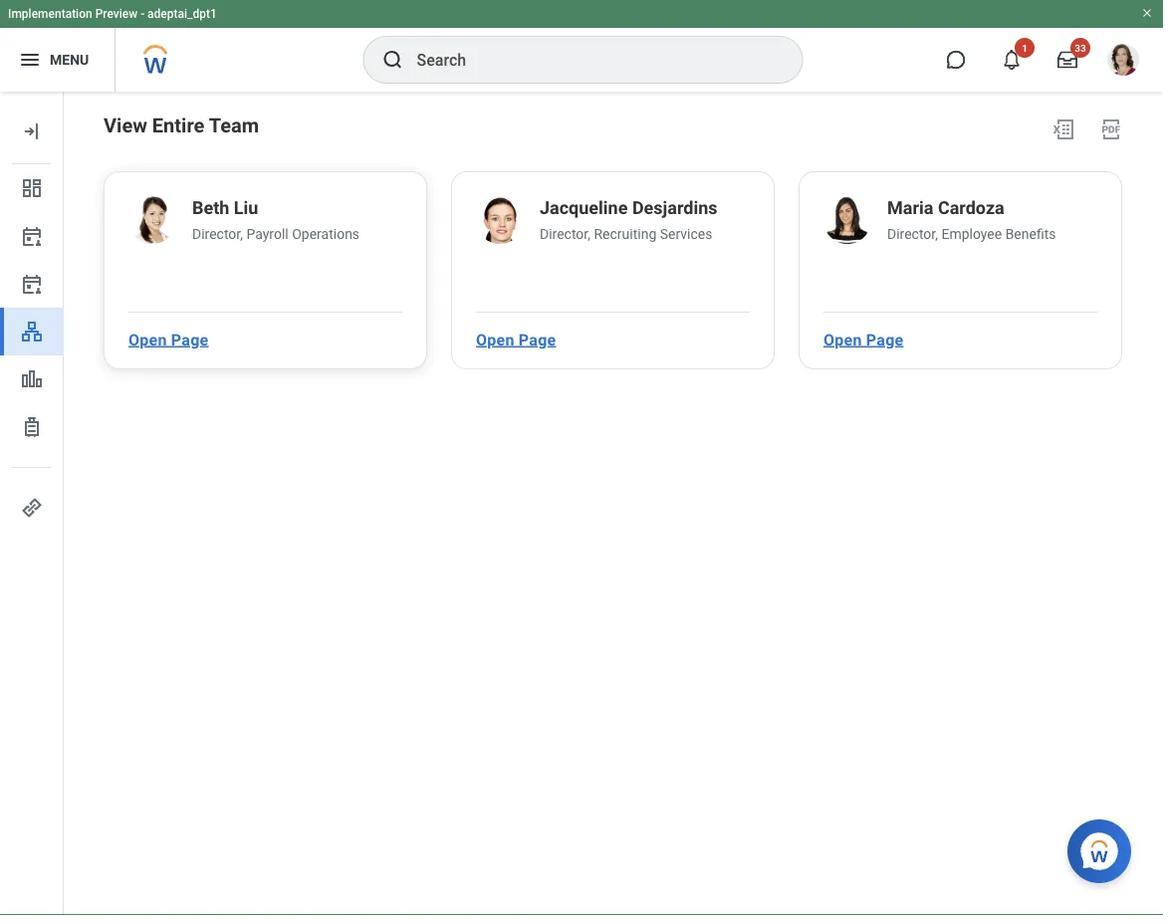 Task type: vqa. For each thing, say whether or not it's contained in the screenshot.
Workday
no



Task type: describe. For each thing, give the bounding box(es) containing it.
open page button for jacqueline desjardins
[[468, 320, 564, 360]]

director, payroll operations element
[[192, 224, 360, 244]]

profile logan mcneil image
[[1108, 44, 1140, 80]]

open page button for maria cardoza
[[816, 320, 912, 360]]

beth liu director, payroll operations
[[192, 198, 360, 242]]

benefits
[[1006, 226, 1056, 242]]

preview
[[95, 7, 138, 21]]

open page button for beth liu
[[121, 320, 217, 360]]

cardoza
[[938, 198, 1005, 219]]

recruiting
[[594, 226, 657, 242]]

director, employee benefits element
[[888, 224, 1056, 244]]

beth
[[192, 198, 230, 219]]

services
[[660, 226, 713, 242]]

open page for jacqueline
[[476, 330, 556, 349]]

jacqueline
[[540, 198, 628, 219]]

implementation
[[8, 7, 92, 21]]

adeptai_dpt1
[[148, 7, 217, 21]]

1
[[1022, 42, 1028, 54]]

chart image
[[20, 368, 44, 392]]

task timeoff image
[[20, 415, 44, 439]]

open for jacqueline desjardins
[[476, 330, 515, 349]]

1 button
[[990, 38, 1035, 82]]

search image
[[381, 48, 405, 72]]

jacqueline desjardins director, recruiting services
[[540, 198, 718, 242]]

entire
[[152, 114, 205, 137]]

menu
[[50, 51, 89, 68]]

open page for maria
[[824, 330, 904, 349]]

-
[[141, 7, 145, 21]]

page for beth liu
[[171, 330, 209, 349]]

maria cardoza director, employee benefits
[[888, 198, 1056, 242]]

director, for maria
[[888, 226, 938, 242]]

dashboard image
[[20, 176, 44, 200]]

open page for beth
[[129, 330, 209, 349]]



Task type: locate. For each thing, give the bounding box(es) containing it.
0 horizontal spatial open page
[[129, 330, 209, 349]]

3 open page from the left
[[824, 330, 904, 349]]

1 page from the left
[[171, 330, 209, 349]]

payroll
[[247, 226, 289, 242]]

director,
[[192, 226, 243, 242], [540, 226, 591, 242], [888, 226, 938, 242]]

close environment banner image
[[1142, 7, 1154, 19]]

3 open page button from the left
[[816, 320, 912, 360]]

3 director, from the left
[[888, 226, 938, 242]]

desjardins
[[632, 198, 718, 219]]

2 open page button from the left
[[468, 320, 564, 360]]

director, for beth
[[192, 226, 243, 242]]

1 horizontal spatial open page button
[[468, 320, 564, 360]]

page for jacqueline desjardins
[[519, 330, 556, 349]]

1 director, from the left
[[192, 226, 243, 242]]

director, down jacqueline
[[540, 226, 591, 242]]

director, inside jacqueline desjardins director, recruiting services
[[540, 226, 591, 242]]

director, for jacqueline
[[540, 226, 591, 242]]

menu banner
[[0, 0, 1164, 92]]

page for maria cardoza
[[867, 330, 904, 349]]

transformation import image
[[20, 120, 44, 143]]

director, inside maria cardoza director, employee benefits
[[888, 226, 938, 242]]

beth liu element
[[192, 196, 258, 224]]

page
[[171, 330, 209, 349], [519, 330, 556, 349], [867, 330, 904, 349]]

open for beth liu
[[129, 330, 167, 349]]

liu
[[234, 198, 258, 219]]

operations
[[292, 226, 360, 242]]

menu button
[[0, 28, 115, 92]]

calendar user solid image up view team icon
[[20, 272, 44, 296]]

director, inside beth liu director, payroll operations
[[192, 226, 243, 242]]

1 horizontal spatial open
[[476, 330, 515, 349]]

2 page from the left
[[519, 330, 556, 349]]

open page
[[129, 330, 209, 349], [476, 330, 556, 349], [824, 330, 904, 349]]

justify image
[[18, 48, 42, 72]]

maria cardoza element
[[888, 196, 1005, 224]]

1 open page button from the left
[[121, 320, 217, 360]]

open
[[129, 330, 167, 349], [476, 330, 515, 349], [824, 330, 862, 349]]

1 vertical spatial calendar user solid image
[[20, 272, 44, 296]]

team
[[209, 114, 259, 137]]

implementation preview -   adeptai_dpt1
[[8, 7, 217, 21]]

director, down maria
[[888, 226, 938, 242]]

2 horizontal spatial director,
[[888, 226, 938, 242]]

link image
[[20, 496, 44, 520]]

employee
[[942, 226, 1002, 242]]

navigation pane region
[[0, 92, 64, 916]]

2 horizontal spatial open page
[[824, 330, 904, 349]]

0 vertical spatial calendar user solid image
[[20, 224, 44, 248]]

Search Workday  search field
[[417, 38, 762, 82]]

1 open page from the left
[[129, 330, 209, 349]]

2 horizontal spatial page
[[867, 330, 904, 349]]

33 button
[[1046, 38, 1091, 82]]

view team image
[[20, 320, 44, 344]]

view
[[104, 114, 147, 137]]

2 horizontal spatial open page button
[[816, 320, 912, 360]]

0 horizontal spatial director,
[[192, 226, 243, 242]]

2 horizontal spatial open
[[824, 330, 862, 349]]

33
[[1075, 42, 1087, 54]]

2 open page from the left
[[476, 330, 556, 349]]

0 horizontal spatial open page button
[[121, 320, 217, 360]]

1 horizontal spatial open page
[[476, 330, 556, 349]]

director, recruiting services element
[[540, 224, 718, 244]]

3 open from the left
[[824, 330, 862, 349]]

1 calendar user solid image from the top
[[20, 224, 44, 248]]

2 open from the left
[[476, 330, 515, 349]]

maria
[[888, 198, 934, 219]]

3 page from the left
[[867, 330, 904, 349]]

calendar user solid image down dashboard image
[[20, 224, 44, 248]]

export to excel image
[[1052, 118, 1076, 141]]

open for maria cardoza
[[824, 330, 862, 349]]

2 calendar user solid image from the top
[[20, 272, 44, 296]]

1 horizontal spatial director,
[[540, 226, 591, 242]]

inbox large image
[[1058, 50, 1078, 70]]

0 horizontal spatial page
[[171, 330, 209, 349]]

jacqueline desjardins element
[[540, 196, 718, 224]]

notifications large image
[[1002, 50, 1022, 70]]

0 horizontal spatial open
[[129, 330, 167, 349]]

1 open from the left
[[129, 330, 167, 349]]

director, down beth liu element
[[192, 226, 243, 242]]

open page button
[[121, 320, 217, 360], [468, 320, 564, 360], [816, 320, 912, 360]]

view printable version (pdf) image
[[1100, 118, 1124, 141]]

view entire team
[[104, 114, 259, 137]]

1 horizontal spatial page
[[519, 330, 556, 349]]

calendar user solid image
[[20, 224, 44, 248], [20, 272, 44, 296]]

2 director, from the left
[[540, 226, 591, 242]]



